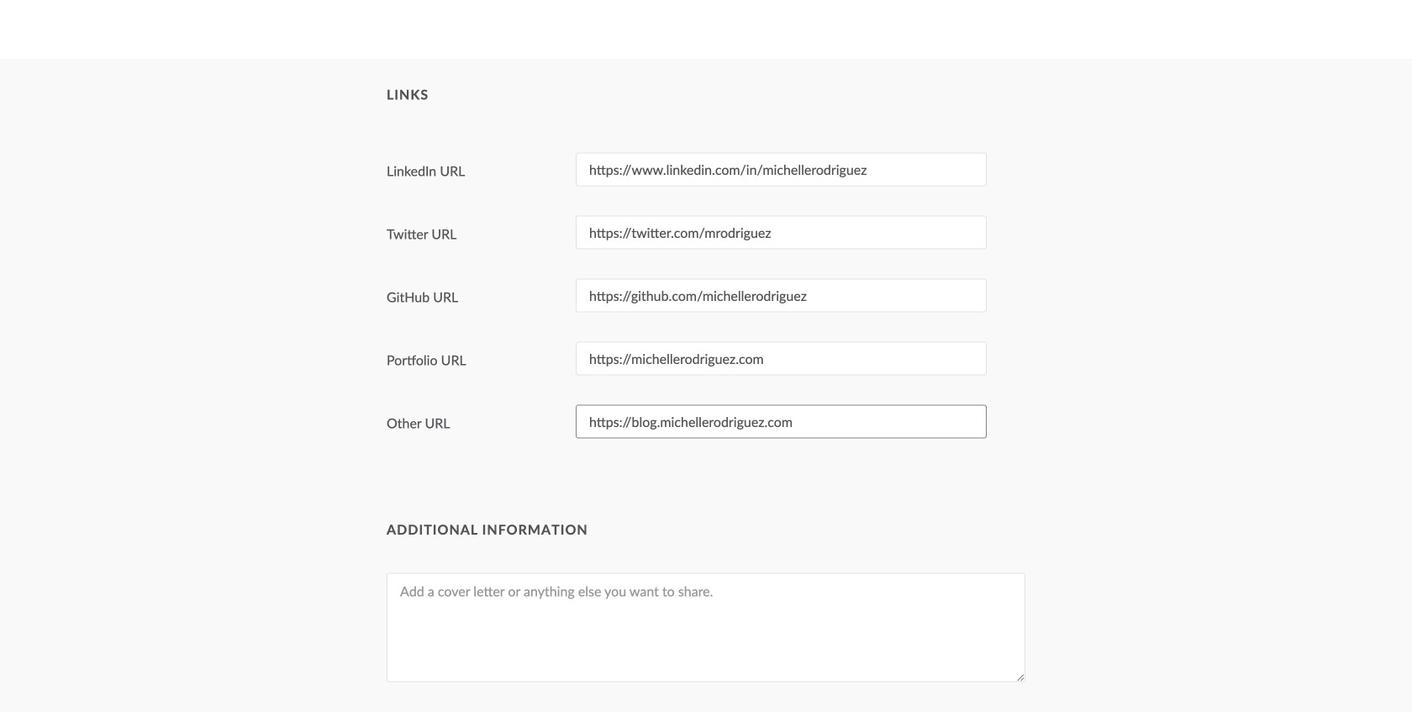 Task type: locate. For each thing, give the bounding box(es) containing it.
None text field
[[576, 0, 987, 4], [576, 216, 987, 249], [576, 342, 987, 375], [576, 405, 987, 439], [576, 0, 987, 4], [576, 216, 987, 249], [576, 342, 987, 375], [576, 405, 987, 439]]

None text field
[[576, 153, 987, 186], [576, 279, 987, 312], [576, 153, 987, 186], [576, 279, 987, 312]]



Task type: vqa. For each thing, say whether or not it's contained in the screenshot.
text field
yes



Task type: describe. For each thing, give the bounding box(es) containing it.
Add a cover letter or anything else you want to share. text field
[[387, 573, 1026, 682]]



